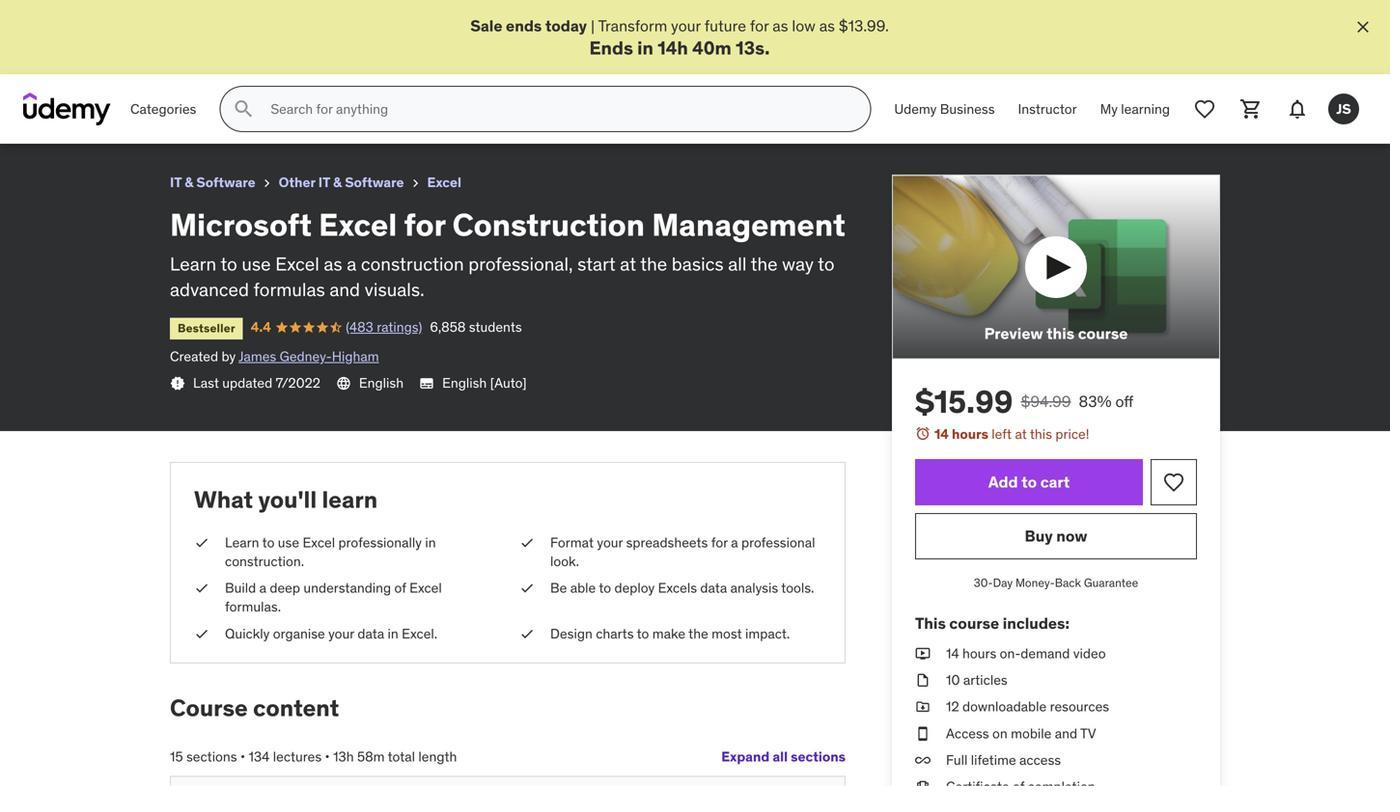 Task type: vqa. For each thing, say whether or not it's contained in the screenshot.
&
yes



Task type: describe. For each thing, give the bounding box(es) containing it.
alarm image
[[915, 426, 931, 442]]

format your spreadsheets for a professional look.
[[550, 534, 815, 571]]

left
[[992, 426, 1012, 443]]

this
[[915, 614, 946, 634]]

visuals.
[[365, 278, 424, 301]]

way
[[782, 252, 814, 276]]

lectures
[[273, 749, 322, 766]]

use inside learn to use excel professionally in construction.
[[278, 534, 299, 552]]

2 software from the left
[[345, 174, 404, 191]]

for inside format your spreadsheets for a professional look.
[[711, 534, 728, 552]]

includes:
[[1003, 614, 1070, 634]]

for inside sale ends today | transform your future for as low as $13.99. ends in 14h 40m 13s .
[[750, 16, 769, 36]]

money-
[[1016, 576, 1055, 591]]

of
[[394, 580, 406, 597]]

1 vertical spatial course
[[949, 614, 999, 634]]

15 sections • 134 lectures • 13h 58m total length
[[170, 749, 457, 766]]

price!
[[1055, 426, 1089, 443]]

expand all sections
[[721, 748, 846, 766]]

2 horizontal spatial the
[[751, 252, 778, 276]]

sale
[[470, 16, 502, 36]]

30-day money-back guarantee
[[974, 576, 1138, 591]]

14 hours left at this price!
[[934, 426, 1089, 443]]

submit search image
[[232, 98, 255, 121]]

full
[[946, 752, 968, 769]]

english for english [auto]
[[442, 375, 487, 392]]

xsmall image for be able to deploy excels data analysis tools.
[[519, 579, 535, 598]]

be able to deploy excels data analysis tools.
[[550, 580, 814, 597]]

to right able
[[599, 580, 611, 597]]

excel.
[[402, 625, 437, 643]]

hours for on-
[[962, 645, 997, 663]]

most
[[712, 625, 742, 643]]

xsmall image for 10 articles
[[915, 672, 931, 690]]

make
[[652, 625, 685, 643]]

microsoft
[[170, 206, 312, 244]]

13h 58m
[[333, 749, 385, 766]]

js link
[[1321, 86, 1367, 132]]

0 vertical spatial wishlist image
[[1193, 98, 1216, 121]]

add to cart button
[[915, 460, 1143, 506]]

tv
[[1080, 725, 1096, 743]]

sections inside expand all sections dropdown button
[[791, 748, 846, 766]]

|
[[591, 16, 595, 36]]

formulas
[[253, 278, 325, 301]]

gedney-
[[280, 348, 332, 365]]

a inside microsoft excel for construction management learn to use excel as a construction professional, start at the basics all the way to advanced formulas and visuals.
[[347, 252, 357, 276]]

articles
[[963, 672, 1008, 689]]

your inside sale ends today | transform your future for as low as $13.99. ends in 14h 40m 13s .
[[671, 16, 701, 36]]

build a deep understanding of excel formulas.
[[225, 580, 442, 616]]

resources
[[1050, 699, 1109, 716]]

on-
[[1000, 645, 1021, 663]]

$13.99.
[[839, 16, 889, 36]]

content
[[253, 694, 339, 723]]

1 vertical spatial at
[[1015, 426, 1027, 443]]

off
[[1115, 392, 1134, 412]]

xsmall image for 12 downloadable resources
[[915, 698, 931, 717]]

future
[[704, 16, 746, 36]]

14 for 14 hours left at this price!
[[934, 426, 949, 443]]

today
[[545, 16, 587, 36]]

[auto]
[[490, 375, 527, 392]]

this course includes:
[[915, 614, 1070, 634]]

as inside microsoft excel for construction management learn to use excel as a construction professional, start at the basics all the way to advanced formulas and visuals.
[[324, 252, 342, 276]]

xsmall image for access
[[915, 725, 931, 744]]

134
[[249, 749, 270, 766]]

udemy business
[[894, 100, 995, 118]]

xsmall image for format
[[519, 534, 535, 553]]

4.4
[[251, 319, 271, 336]]

learn inside microsoft excel for construction management learn to use excel as a construction professional, start at the basics all the way to advanced formulas and visuals.
[[170, 252, 216, 276]]

advanced
[[170, 278, 249, 301]]

updated
[[222, 375, 272, 392]]

hours for left
[[952, 426, 988, 443]]

preview this course
[[984, 324, 1128, 343]]

mobile
[[1011, 725, 1052, 743]]

course language image
[[336, 376, 351, 392]]

start
[[577, 252, 616, 276]]

xsmall image for design charts to make the most impact.
[[519, 625, 535, 644]]

organise
[[273, 625, 325, 643]]

design charts to make the most impact.
[[550, 625, 790, 643]]

design
[[550, 625, 593, 643]]

buy now
[[1025, 527, 1087, 546]]

all inside dropdown button
[[773, 748, 788, 766]]

15
[[170, 749, 183, 766]]

1 it from the left
[[170, 174, 182, 191]]

excel inside build a deep understanding of excel formulas.
[[409, 580, 442, 597]]

management
[[652, 206, 846, 244]]

in inside sale ends today | transform your future for as low as $13.99. ends in 14h 40m 13s .
[[637, 36, 654, 59]]

learn inside learn to use excel professionally in construction.
[[225, 534, 259, 552]]

able
[[570, 580, 596, 597]]

instructor link
[[1006, 86, 1089, 132]]

to inside button
[[1022, 472, 1037, 492]]

course
[[170, 694, 248, 723]]

close image
[[1353, 17, 1373, 37]]

preview
[[984, 324, 1043, 343]]

all inside microsoft excel for construction management learn to use excel as a construction professional, start at the basics all the way to advanced formulas and visuals.
[[728, 252, 747, 276]]

shopping cart with 0 items image
[[1240, 98, 1263, 121]]

learning
[[1121, 100, 1170, 118]]

(483 ratings)
[[346, 319, 422, 336]]

guarantee
[[1084, 576, 1138, 591]]

excel down "other it & software" link in the top of the page
[[319, 206, 397, 244]]

now
[[1056, 527, 1087, 546]]

other
[[279, 174, 315, 191]]

use inside microsoft excel for construction management learn to use excel as a construction professional, start at the basics all the way to advanced formulas and visuals.
[[242, 252, 271, 276]]

deep
[[270, 580, 300, 597]]

xsmall image for learn to use excel professionally in construction.
[[194, 534, 209, 553]]

it & software
[[170, 174, 255, 191]]

what
[[194, 486, 253, 515]]

10
[[946, 672, 960, 689]]

and inside microsoft excel for construction management learn to use excel as a construction professional, start at the basics all the way to advanced formulas and visuals.
[[330, 278, 360, 301]]

learn
[[322, 486, 378, 515]]

this inside button
[[1047, 324, 1075, 343]]

2 it from the left
[[318, 174, 330, 191]]

1 vertical spatial data
[[358, 625, 384, 643]]

1 horizontal spatial as
[[773, 16, 788, 36]]

excel link
[[427, 171, 461, 195]]

1 vertical spatial and
[[1055, 725, 1077, 743]]

transform
[[598, 16, 667, 36]]

deploy
[[614, 580, 655, 597]]

buy
[[1025, 527, 1053, 546]]

full lifetime access
[[946, 752, 1061, 769]]

udemy image
[[23, 93, 111, 126]]

access
[[1019, 752, 1061, 769]]

buy now button
[[915, 514, 1197, 560]]

js
[[1336, 100, 1351, 118]]

to inside learn to use excel professionally in construction.
[[262, 534, 275, 552]]

0 horizontal spatial the
[[640, 252, 667, 276]]



Task type: locate. For each thing, give the bounding box(es) containing it.
to up construction.
[[262, 534, 275, 552]]

1 horizontal spatial for
[[711, 534, 728, 552]]

1 horizontal spatial your
[[597, 534, 623, 552]]

1 horizontal spatial •
[[325, 749, 330, 766]]

downloadable
[[962, 699, 1047, 716]]

1 horizontal spatial a
[[347, 252, 357, 276]]

for up .
[[750, 16, 769, 36]]

quickly organise your data in excel.
[[225, 625, 437, 643]]

2 vertical spatial in
[[388, 625, 398, 643]]

0 horizontal spatial at
[[620, 252, 636, 276]]

2 vertical spatial your
[[328, 625, 354, 643]]

• right 'lectures'
[[325, 749, 330, 766]]

hours up 10 articles
[[962, 645, 997, 663]]

in
[[637, 36, 654, 59], [425, 534, 436, 552], [388, 625, 398, 643]]

xsmall image for build a deep understanding of excel formulas.
[[194, 579, 209, 598]]

sections right 15
[[186, 749, 237, 766]]

english down higham on the top left
[[359, 375, 404, 392]]

1 vertical spatial for
[[404, 206, 446, 244]]

2 & from the left
[[333, 174, 342, 191]]

professional
[[741, 534, 815, 552]]

0 vertical spatial course
[[1078, 324, 1128, 343]]

impact.
[[745, 625, 790, 643]]

this right preview
[[1047, 324, 1075, 343]]

10 articles
[[946, 672, 1008, 689]]

cart
[[1040, 472, 1070, 492]]

students
[[469, 319, 522, 336]]

and
[[330, 278, 360, 301], [1055, 725, 1077, 743]]

the left most
[[688, 625, 708, 643]]

14
[[934, 426, 949, 443], [946, 645, 959, 663]]

professionally
[[338, 534, 422, 552]]

0 horizontal spatial for
[[404, 206, 446, 244]]

1 sections from the left
[[791, 748, 846, 766]]

other it & software
[[279, 174, 404, 191]]

and left the tv
[[1055, 725, 1077, 743]]

1 horizontal spatial software
[[345, 174, 404, 191]]

0 vertical spatial all
[[728, 252, 747, 276]]

0 horizontal spatial software
[[196, 174, 255, 191]]

1 horizontal spatial in
[[425, 534, 436, 552]]

this left "price!"
[[1030, 426, 1052, 443]]

add
[[988, 472, 1018, 492]]

0 vertical spatial use
[[242, 252, 271, 276]]

xsmall image for 14
[[915, 645, 931, 664]]

1 software from the left
[[196, 174, 255, 191]]

0 horizontal spatial it
[[170, 174, 182, 191]]

microsoft excel for construction management learn to use excel as a construction professional, start at the basics all the way to advanced formulas and visuals.
[[170, 206, 846, 301]]

in right "professionally"
[[425, 534, 436, 552]]

1 & from the left
[[185, 174, 193, 191]]

$94.99
[[1021, 392, 1071, 412]]

a up formulas.
[[259, 580, 266, 597]]

hours left left on the bottom right of page
[[952, 426, 988, 443]]

categories button
[[119, 86, 208, 132]]

your up 14h 40m 13s
[[671, 16, 701, 36]]

to
[[221, 252, 237, 276], [818, 252, 834, 276], [1022, 472, 1037, 492], [262, 534, 275, 552], [599, 580, 611, 597], [637, 625, 649, 643]]

0 vertical spatial hours
[[952, 426, 988, 443]]

all right the basics
[[728, 252, 747, 276]]

0 horizontal spatial your
[[328, 625, 354, 643]]

udemy
[[894, 100, 937, 118]]

12 downloadable resources
[[946, 699, 1109, 716]]

0 horizontal spatial a
[[259, 580, 266, 597]]

software left 'excel' link at the top left
[[345, 174, 404, 191]]

0 vertical spatial learn
[[170, 252, 216, 276]]

& right other
[[333, 174, 342, 191]]

for right spreadsheets
[[711, 534, 728, 552]]

0 vertical spatial in
[[637, 36, 654, 59]]

for up construction
[[404, 206, 446, 244]]

excels
[[658, 580, 697, 597]]

xsmall image left access
[[915, 725, 931, 744]]

0 vertical spatial at
[[620, 252, 636, 276]]

and up (483
[[330, 278, 360, 301]]

english [auto]
[[442, 375, 527, 392]]

professional,
[[468, 252, 573, 276]]

30-
[[974, 576, 993, 591]]

$15.99 $94.99 83% off
[[915, 383, 1134, 421]]

1 vertical spatial 14
[[946, 645, 959, 663]]

james
[[239, 348, 276, 365]]

1 vertical spatial a
[[731, 534, 738, 552]]

as up formulas
[[324, 252, 342, 276]]

you'll
[[258, 486, 317, 515]]

2 vertical spatial a
[[259, 580, 266, 597]]

2 english from the left
[[442, 375, 487, 392]]

1 horizontal spatial english
[[442, 375, 487, 392]]

1 vertical spatial your
[[597, 534, 623, 552]]

0 horizontal spatial and
[[330, 278, 360, 301]]

james gedney-higham link
[[239, 348, 379, 365]]

xsmall image down this
[[915, 645, 931, 664]]

wishlist image
[[1193, 98, 1216, 121], [1162, 471, 1185, 494]]

tools.
[[781, 580, 814, 597]]

english
[[359, 375, 404, 392], [442, 375, 487, 392]]

use up construction.
[[278, 534, 299, 552]]

the left the basics
[[640, 252, 667, 276]]

course inside button
[[1078, 324, 1128, 343]]

your down build a deep understanding of excel formulas.
[[328, 625, 354, 643]]

as
[[773, 16, 788, 36], [819, 16, 835, 36], [324, 252, 342, 276]]

1 horizontal spatial the
[[688, 625, 708, 643]]

hours
[[952, 426, 988, 443], [962, 645, 997, 663]]

2 horizontal spatial in
[[637, 36, 654, 59]]

0 horizontal spatial learn
[[170, 252, 216, 276]]

all right expand
[[773, 748, 788, 766]]

course up "83%"
[[1078, 324, 1128, 343]]

0 vertical spatial 14
[[934, 426, 949, 443]]

& up microsoft
[[185, 174, 193, 191]]

construction
[[361, 252, 464, 276]]

your
[[671, 16, 701, 36], [597, 534, 623, 552], [328, 625, 354, 643]]

83%
[[1079, 392, 1112, 412]]

data right excels
[[700, 580, 727, 597]]

0 horizontal spatial sections
[[186, 749, 237, 766]]

software up microsoft
[[196, 174, 255, 191]]

access
[[946, 725, 989, 743]]

use
[[242, 252, 271, 276], [278, 534, 299, 552]]

& inside "other it & software" link
[[333, 174, 342, 191]]

1 vertical spatial all
[[773, 748, 788, 766]]

in left excel.
[[388, 625, 398, 643]]

14 hours on-demand video
[[946, 645, 1106, 663]]

xsmall image left full
[[915, 751, 931, 770]]

excel right of
[[409, 580, 442, 597]]

1 horizontal spatial and
[[1055, 725, 1077, 743]]

it down categories 'dropdown button'
[[170, 174, 182, 191]]

excel up formulas
[[275, 252, 319, 276]]

2 horizontal spatial for
[[750, 16, 769, 36]]

my
[[1100, 100, 1118, 118]]

other it & software link
[[279, 171, 404, 195]]

1 english from the left
[[359, 375, 404, 392]]

it right other
[[318, 174, 330, 191]]

english right closed captions image
[[442, 375, 487, 392]]

2 vertical spatial for
[[711, 534, 728, 552]]

construction
[[452, 206, 645, 244]]

1 horizontal spatial data
[[700, 580, 727, 597]]

last updated 7/2022
[[193, 375, 320, 392]]

a inside build a deep understanding of excel formulas.
[[259, 580, 266, 597]]

the left "way"
[[751, 252, 778, 276]]

learn up construction.
[[225, 534, 259, 552]]

my learning
[[1100, 100, 1170, 118]]

add to cart
[[988, 472, 1070, 492]]

14 right alarm icon
[[934, 426, 949, 443]]

0 vertical spatial a
[[347, 252, 357, 276]]

video
[[1073, 645, 1106, 663]]

excel up construction
[[427, 174, 461, 191]]

1 horizontal spatial at
[[1015, 426, 1027, 443]]

2 horizontal spatial a
[[731, 534, 738, 552]]

14 up 10
[[946, 645, 959, 663]]

course
[[1078, 324, 1128, 343], [949, 614, 999, 634]]

xsmall image for quickly organise your data in excel.
[[194, 625, 209, 644]]

a left construction
[[347, 252, 357, 276]]

at right left on the bottom right of page
[[1015, 426, 1027, 443]]

0 horizontal spatial all
[[728, 252, 747, 276]]

0 horizontal spatial wishlist image
[[1162, 471, 1185, 494]]

at right start
[[620, 252, 636, 276]]

1 horizontal spatial use
[[278, 534, 299, 552]]

0 vertical spatial data
[[700, 580, 727, 597]]

as right low
[[819, 16, 835, 36]]

to left "cart"
[[1022, 472, 1037, 492]]

1 horizontal spatial &
[[333, 174, 342, 191]]

excel
[[427, 174, 461, 191], [319, 206, 397, 244], [275, 252, 319, 276], [303, 534, 335, 552], [409, 580, 442, 597]]

• left the 134
[[240, 749, 245, 766]]

sections right expand
[[791, 748, 846, 766]]

0 horizontal spatial •
[[240, 749, 245, 766]]

data left excel.
[[358, 625, 384, 643]]

0 horizontal spatial &
[[185, 174, 193, 191]]

14 for 14 hours on-demand video
[[946, 645, 959, 663]]

1 vertical spatial hours
[[962, 645, 997, 663]]

1 horizontal spatial learn
[[225, 534, 259, 552]]

at inside microsoft excel for construction management learn to use excel as a construction professional, start at the basics all the way to advanced formulas and visuals.
[[620, 252, 636, 276]]

0 horizontal spatial in
[[388, 625, 398, 643]]

xsmall image
[[519, 534, 535, 553], [915, 645, 931, 664], [915, 725, 931, 744], [915, 751, 931, 770]]

excel down learn
[[303, 534, 335, 552]]

higham
[[332, 348, 379, 365]]

.
[[765, 36, 770, 59]]

use up formulas
[[242, 252, 271, 276]]

your right format
[[597, 534, 623, 552]]

your inside format your spreadsheets for a professional look.
[[597, 534, 623, 552]]

2 sections from the left
[[186, 749, 237, 766]]

last
[[193, 375, 219, 392]]

expand all sections button
[[721, 738, 846, 777]]

a inside format your spreadsheets for a professional look.
[[731, 534, 738, 552]]

0 vertical spatial your
[[671, 16, 701, 36]]

0 horizontal spatial english
[[359, 375, 404, 392]]

xsmall image
[[259, 176, 275, 191], [408, 176, 423, 191], [170, 376, 185, 392], [194, 534, 209, 553], [194, 579, 209, 598], [519, 579, 535, 598], [194, 625, 209, 644], [519, 625, 535, 644], [915, 672, 931, 690], [915, 698, 931, 717], [915, 778, 931, 787]]

my learning link
[[1089, 86, 1182, 132]]

& inside it & software link
[[185, 174, 193, 191]]

1 horizontal spatial sections
[[791, 748, 846, 766]]

12
[[946, 699, 959, 716]]

build
[[225, 580, 256, 597]]

0 horizontal spatial as
[[324, 252, 342, 276]]

1 vertical spatial use
[[278, 534, 299, 552]]

low
[[792, 16, 816, 36]]

to left make at the left bottom
[[637, 625, 649, 643]]

0 horizontal spatial data
[[358, 625, 384, 643]]

1 vertical spatial in
[[425, 534, 436, 552]]

instructor
[[1018, 100, 1077, 118]]

course down 30- at the bottom
[[949, 614, 999, 634]]

learn up advanced
[[170, 252, 216, 276]]

2 horizontal spatial as
[[819, 16, 835, 36]]

sections
[[791, 748, 846, 766], [186, 749, 237, 766]]

6,858 students
[[430, 319, 522, 336]]

in down transform on the left
[[637, 36, 654, 59]]

1 horizontal spatial course
[[1078, 324, 1128, 343]]

xsmall image left format
[[519, 534, 535, 553]]

demand
[[1021, 645, 1070, 663]]

understanding
[[303, 580, 391, 597]]

charts
[[596, 625, 634, 643]]

$15.99
[[915, 383, 1013, 421]]

english for english
[[359, 375, 404, 392]]

1 vertical spatial wishlist image
[[1162, 471, 1185, 494]]

0 vertical spatial and
[[330, 278, 360, 301]]

0 horizontal spatial course
[[949, 614, 999, 634]]

1 horizontal spatial it
[[318, 174, 330, 191]]

1 horizontal spatial all
[[773, 748, 788, 766]]

a left professional
[[731, 534, 738, 552]]

xsmall image for full
[[915, 751, 931, 770]]

xsmall image for last updated 7/2022
[[170, 376, 185, 392]]

to right "way"
[[818, 252, 834, 276]]

what you'll learn
[[194, 486, 378, 515]]

closed captions image
[[419, 376, 435, 391]]

0 vertical spatial for
[[750, 16, 769, 36]]

2 horizontal spatial your
[[671, 16, 701, 36]]

1 vertical spatial learn
[[225, 534, 259, 552]]

7/2022
[[276, 375, 320, 392]]

to up advanced
[[221, 252, 237, 276]]

in inside learn to use excel professionally in construction.
[[425, 534, 436, 552]]

for inside microsoft excel for construction management learn to use excel as a construction professional, start at the basics all the way to advanced formulas and visuals.
[[404, 206, 446, 244]]

learn to use excel professionally in construction.
[[225, 534, 436, 571]]

2 • from the left
[[325, 749, 330, 766]]

excel inside learn to use excel professionally in construction.
[[303, 534, 335, 552]]

1 • from the left
[[240, 749, 245, 766]]

1 horizontal spatial wishlist image
[[1193, 98, 1216, 121]]

day
[[993, 576, 1013, 591]]

0 vertical spatial this
[[1047, 324, 1075, 343]]

ends
[[589, 36, 633, 59]]

1 vertical spatial this
[[1030, 426, 1052, 443]]

Search for anything text field
[[267, 93, 847, 126]]

notifications image
[[1286, 98, 1309, 121]]

0 horizontal spatial use
[[242, 252, 271, 276]]

as left low
[[773, 16, 788, 36]]



